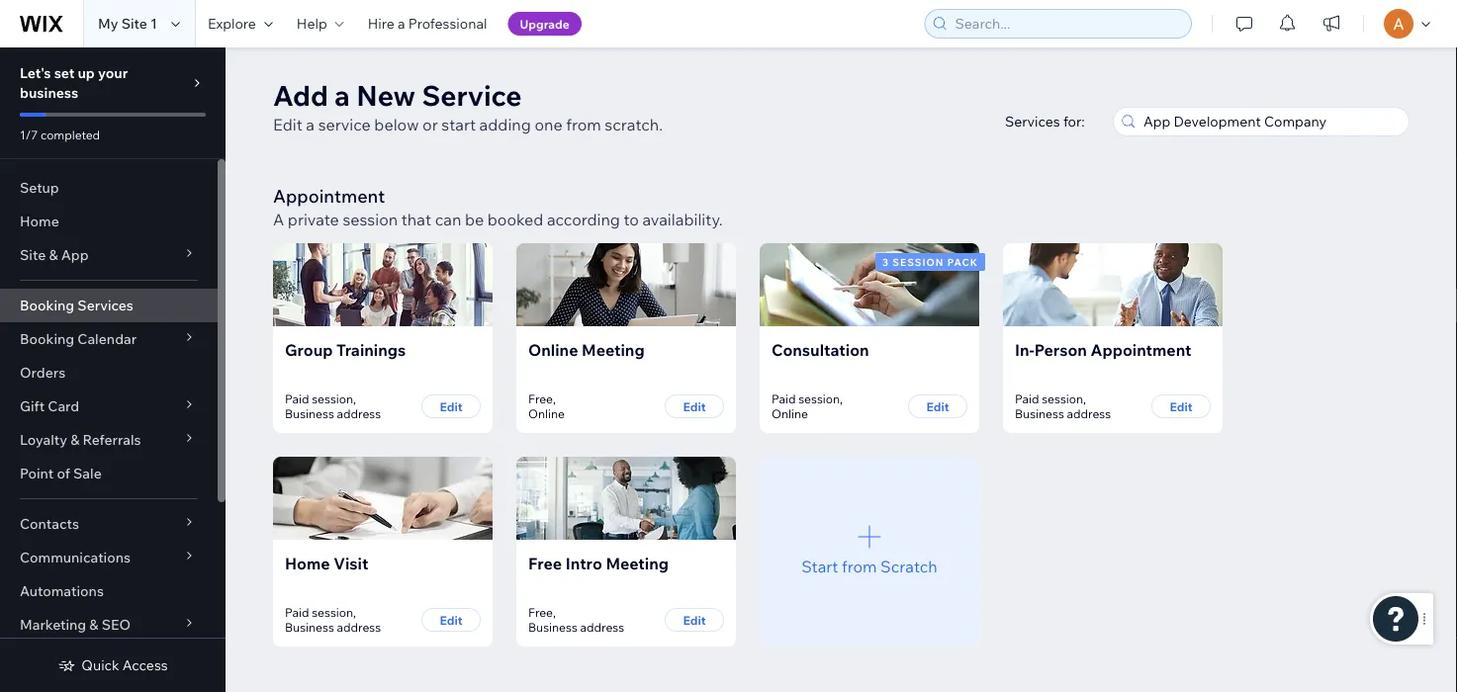 Task type: vqa. For each thing, say whether or not it's contained in the screenshot.
the top Sites
no



Task type: locate. For each thing, give the bounding box(es) containing it.
1 horizontal spatial appointment
[[1091, 340, 1192, 360]]

in-person appointment
[[1015, 340, 1192, 360]]

, inside paid session , online
[[840, 392, 843, 407]]

, for in-person appointment
[[1084, 392, 1087, 407]]

1 vertical spatial free
[[529, 554, 562, 574]]

edit for consultation
[[927, 399, 950, 414]]

address down trainings
[[337, 407, 381, 422]]

edit for in-person appointment
[[1170, 399, 1193, 414]]

paid session , business address for trainings
[[285, 392, 381, 422]]

1
[[150, 15, 157, 32]]

paid down consultation
[[772, 392, 796, 407]]

online up 'free , online'
[[529, 340, 579, 360]]

1 booking from the top
[[20, 297, 74, 314]]

a up service
[[335, 78, 350, 112]]

paid down in-
[[1015, 392, 1040, 407]]

service
[[318, 115, 371, 135]]

online
[[529, 340, 579, 360], [529, 407, 565, 422], [772, 407, 809, 422]]

appointment inside appointment a private session that can be booked according to availability.
[[273, 185, 385, 207]]

address down in-person appointment
[[1067, 407, 1112, 422]]

, down free intro meeting
[[553, 606, 556, 621]]

1 vertical spatial &
[[70, 432, 80, 449]]

of
[[57, 465, 70, 483]]

0 vertical spatial appointment
[[273, 185, 385, 207]]

a down add
[[306, 115, 315, 135]]

2 vertical spatial a
[[306, 115, 315, 135]]

, for home visit
[[353, 606, 356, 621]]

marketing & seo button
[[0, 609, 218, 642]]

booking services
[[20, 297, 133, 314]]

booking inside dropdown button
[[20, 331, 74, 348]]

0 horizontal spatial services
[[78, 297, 133, 314]]

from
[[566, 115, 601, 135], [842, 557, 877, 577]]

booking calendar
[[20, 331, 137, 348]]

free down free intro meeting
[[529, 606, 553, 621]]

site
[[121, 15, 147, 32], [20, 246, 46, 264]]

setup
[[20, 179, 59, 196]]

, inside free , business address
[[553, 606, 556, 621]]

point of sale
[[20, 465, 102, 483]]

session for visit
[[312, 606, 353, 621]]

from right one
[[566, 115, 601, 135]]

group trainings
[[285, 340, 406, 360]]

1/7
[[20, 127, 38, 142]]

booking up booking calendar
[[20, 297, 74, 314]]

address inside free , business address
[[581, 621, 625, 635]]

services
[[1006, 113, 1061, 130], [78, 297, 133, 314]]

2 vertical spatial free
[[529, 606, 553, 621]]

session for trainings
[[312, 392, 353, 407]]

appointment up private
[[273, 185, 385, 207]]

1 vertical spatial home
[[285, 554, 330, 574]]

upgrade button
[[508, 12, 582, 36]]

0 horizontal spatial from
[[566, 115, 601, 135]]

0 vertical spatial booking
[[20, 297, 74, 314]]

free down online meeting
[[529, 392, 553, 407]]

business down in-
[[1015, 407, 1065, 422]]

0 horizontal spatial home
[[20, 213, 59, 230]]

or
[[423, 115, 438, 135]]

paid for group trainings
[[285, 392, 309, 407]]

session down person
[[1042, 392, 1084, 407]]

1 vertical spatial booking
[[20, 331, 74, 348]]

0 vertical spatial services
[[1006, 113, 1061, 130]]

visit
[[334, 554, 369, 574]]

1 vertical spatial appointment
[[1091, 340, 1192, 360]]

session down the group trainings at the left of the page
[[312, 392, 353, 407]]

, down online meeting
[[553, 392, 556, 407]]

business down intro
[[529, 621, 578, 635]]

1 vertical spatial site
[[20, 246, 46, 264]]

hire a professional
[[368, 15, 487, 32]]

online down online meeting
[[529, 407, 565, 422]]

3 free from the top
[[529, 606, 553, 621]]

paid
[[285, 392, 309, 407], [772, 392, 796, 407], [1015, 392, 1040, 407], [285, 606, 309, 621]]

address down visit
[[337, 621, 381, 635]]

for:
[[1064, 113, 1085, 130]]

paid session , business address for visit
[[285, 606, 381, 635]]

loyalty
[[20, 432, 67, 449]]

& for marketing
[[89, 617, 99, 634]]

appointment right person
[[1091, 340, 1192, 360]]

paid down group
[[285, 392, 309, 407]]

a right 'hire'
[[398, 15, 405, 32]]

session
[[343, 210, 398, 230], [312, 392, 353, 407], [799, 392, 840, 407], [1042, 392, 1084, 407], [312, 606, 353, 621]]

1 horizontal spatial services
[[1006, 113, 1061, 130]]

edit for free intro meeting
[[683, 613, 706, 628]]

home
[[20, 213, 59, 230], [285, 554, 330, 574]]

home for home visit
[[285, 554, 330, 574]]

free inside 'free , online'
[[529, 392, 553, 407]]

start
[[442, 115, 476, 135]]

completed
[[41, 127, 100, 142]]

according
[[547, 210, 620, 230]]

Enter the type of business field
[[1138, 108, 1403, 136]]

seo
[[102, 617, 131, 634]]

quick access button
[[58, 657, 168, 675]]

2 horizontal spatial &
[[89, 617, 99, 634]]

1 horizontal spatial a
[[335, 78, 350, 112]]

booked
[[488, 210, 544, 230]]

edit button
[[422, 395, 481, 419], [665, 395, 725, 419], [909, 395, 968, 419], [1152, 395, 1211, 419], [422, 609, 481, 632], [665, 609, 725, 632]]

marketing
[[20, 617, 86, 634]]

from inside add a new service edit a service below or start adding one from scratch.
[[566, 115, 601, 135]]

business down home visit
[[285, 621, 334, 635]]

business for in-
[[1015, 407, 1065, 422]]

adding
[[480, 115, 531, 135]]

2 booking from the top
[[20, 331, 74, 348]]

free intro meeting
[[529, 554, 669, 574]]

paid session , business address down person
[[1015, 392, 1112, 422]]

private
[[288, 210, 339, 230]]

address down free intro meeting
[[581, 621, 625, 635]]

0 vertical spatial home
[[20, 213, 59, 230]]

edit button for group trainings
[[422, 395, 481, 419]]

services up calendar at the left
[[78, 297, 133, 314]]

site left app
[[20, 246, 46, 264]]

free inside free , business address
[[529, 606, 553, 621]]

below
[[374, 115, 419, 135]]

1 free from the top
[[529, 392, 553, 407]]

2 horizontal spatial a
[[398, 15, 405, 32]]

online down consultation
[[772, 407, 809, 422]]

free
[[529, 392, 553, 407], [529, 554, 562, 574], [529, 606, 553, 621]]

&
[[49, 246, 58, 264], [70, 432, 80, 449], [89, 617, 99, 634]]

paid session , business address down the group trainings at the left of the page
[[285, 392, 381, 422]]

, down visit
[[353, 606, 356, 621]]

a
[[273, 210, 284, 230]]

, down in-person appointment
[[1084, 392, 1087, 407]]

free left intro
[[529, 554, 562, 574]]

1/7 completed
[[20, 127, 100, 142]]

from right start
[[842, 557, 877, 577]]

services inside sidebar element
[[78, 297, 133, 314]]

session down home visit
[[312, 606, 353, 621]]

0 horizontal spatial a
[[306, 115, 315, 135]]

business inside free , business address
[[529, 621, 578, 635]]

session down consultation
[[799, 392, 840, 407]]

& left seo
[[89, 617, 99, 634]]

& right loyalty
[[70, 432, 80, 449]]

consultation
[[772, 340, 870, 360]]

booking for booking services
[[20, 297, 74, 314]]

from inside button
[[842, 557, 877, 577]]

add
[[273, 78, 328, 112]]

edit button for free intro meeting
[[665, 609, 725, 632]]

,
[[353, 392, 356, 407], [553, 392, 556, 407], [840, 392, 843, 407], [1084, 392, 1087, 407], [353, 606, 356, 621], [553, 606, 556, 621]]

trainings
[[337, 340, 406, 360]]

0 vertical spatial free
[[529, 392, 553, 407]]

1 horizontal spatial &
[[70, 432, 80, 449]]

paid down home visit
[[285, 606, 309, 621]]

2 free from the top
[[529, 554, 562, 574]]

setup link
[[0, 171, 218, 205]]

address
[[337, 407, 381, 422], [1067, 407, 1112, 422], [337, 621, 381, 635], [581, 621, 625, 635]]

session inside paid session , online
[[799, 392, 840, 407]]

free , online
[[529, 392, 565, 422]]

0 horizontal spatial &
[[49, 246, 58, 264]]

home left visit
[[285, 554, 330, 574]]

& left app
[[49, 246, 58, 264]]

home inside home link
[[20, 213, 59, 230]]

site inside popup button
[[20, 246, 46, 264]]

0 vertical spatial site
[[121, 15, 147, 32]]

1 horizontal spatial from
[[842, 557, 877, 577]]

appointment
[[273, 185, 385, 207], [1091, 340, 1192, 360]]

let's set up your business
[[20, 64, 128, 101]]

0 horizontal spatial site
[[20, 246, 46, 264]]

, for group trainings
[[353, 392, 356, 407]]

booking up orders
[[20, 331, 74, 348]]

paid session , business address down home visit
[[285, 606, 381, 635]]

business down group
[[285, 407, 334, 422]]

home down setup
[[20, 213, 59, 230]]

1 vertical spatial a
[[335, 78, 350, 112]]

edit for group trainings
[[440, 399, 463, 414]]

1 horizontal spatial home
[[285, 554, 330, 574]]

booking
[[20, 297, 74, 314], [20, 331, 74, 348]]

, down consultation
[[840, 392, 843, 407]]

to
[[624, 210, 639, 230]]

2 vertical spatial &
[[89, 617, 99, 634]]

session inside appointment a private session that can be booked according to availability.
[[343, 210, 398, 230]]

meeting
[[582, 340, 645, 360], [606, 554, 669, 574]]

paid for home visit
[[285, 606, 309, 621]]

business
[[285, 407, 334, 422], [1015, 407, 1065, 422], [285, 621, 334, 635], [529, 621, 578, 635]]

services left for: on the top right of page
[[1006, 113, 1061, 130]]

0 vertical spatial &
[[49, 246, 58, 264]]

orders link
[[0, 356, 218, 390]]

quick access
[[81, 657, 168, 675]]

0 vertical spatial from
[[566, 115, 601, 135]]

paid inside paid session , online
[[772, 392, 796, 407]]

1 vertical spatial services
[[78, 297, 133, 314]]

1 vertical spatial from
[[842, 557, 877, 577]]

address for visit
[[337, 621, 381, 635]]

& inside popup button
[[49, 246, 58, 264]]

business for group
[[285, 407, 334, 422]]

0 vertical spatial a
[[398, 15, 405, 32]]

that
[[402, 210, 432, 230]]

site left 1
[[121, 15, 147, 32]]

session for person
[[1042, 392, 1084, 407]]

group
[[285, 340, 333, 360]]

, down the group trainings at the left of the page
[[353, 392, 356, 407]]

0 horizontal spatial appointment
[[273, 185, 385, 207]]

session left the that
[[343, 210, 398, 230]]



Task type: describe. For each thing, give the bounding box(es) containing it.
start
[[802, 557, 839, 577]]

be
[[465, 210, 484, 230]]

session
[[893, 256, 945, 268]]

sidebar element
[[0, 48, 226, 693]]

edit button for online meeting
[[665, 395, 725, 419]]

1 horizontal spatial site
[[121, 15, 147, 32]]

online meeting
[[529, 340, 645, 360]]

hire a professional link
[[356, 0, 499, 48]]

new
[[356, 78, 416, 112]]

quick
[[81, 657, 119, 675]]

one
[[535, 115, 563, 135]]

start from scratch
[[802, 557, 938, 577]]

pack
[[948, 256, 979, 268]]

home for home
[[20, 213, 59, 230]]

3 session pack
[[883, 256, 979, 268]]

edit button for home visit
[[422, 609, 481, 632]]

booking calendar button
[[0, 323, 218, 356]]

free for free , business address
[[529, 606, 553, 621]]

paid for consultation
[[772, 392, 796, 407]]

app
[[61, 246, 89, 264]]

business for home
[[285, 621, 334, 635]]

calendar
[[78, 331, 137, 348]]

referrals
[[83, 432, 141, 449]]

scratch
[[881, 557, 938, 577]]

contacts button
[[0, 508, 218, 541]]

availability.
[[643, 210, 723, 230]]

edit for online meeting
[[683, 399, 706, 414]]

point
[[20, 465, 54, 483]]

automations link
[[0, 575, 218, 609]]

free for free , online
[[529, 392, 553, 407]]

free for free intro meeting
[[529, 554, 562, 574]]

service
[[422, 78, 522, 112]]

3
[[883, 256, 890, 268]]

online inside paid session , online
[[772, 407, 809, 422]]

edit button for consultation
[[909, 395, 968, 419]]

point of sale link
[[0, 457, 218, 491]]

gift
[[20, 398, 45, 415]]

your
[[98, 64, 128, 82]]

explore
[[208, 15, 256, 32]]

a for hire
[[398, 15, 405, 32]]

paid for in-person appointment
[[1015, 392, 1040, 407]]

paid session , business address for person
[[1015, 392, 1112, 422]]

access
[[123, 657, 168, 675]]

my site 1
[[98, 15, 157, 32]]

can
[[435, 210, 462, 230]]

home visit
[[285, 554, 369, 574]]

set
[[54, 64, 75, 82]]

orders
[[20, 364, 66, 382]]

my
[[98, 15, 118, 32]]

loyalty & referrals
[[20, 432, 141, 449]]

edit button for in-person appointment
[[1152, 395, 1211, 419]]

Search... field
[[950, 10, 1186, 38]]

booking services link
[[0, 289, 218, 323]]

edit inside add a new service edit a service below or start adding one from scratch.
[[273, 115, 303, 135]]

in-
[[1015, 340, 1035, 360]]

, inside 'free , online'
[[553, 392, 556, 407]]

business
[[20, 84, 78, 101]]

appointment a private session that can be booked according to availability.
[[273, 185, 723, 230]]

help button
[[285, 0, 356, 48]]

free , business address
[[529, 606, 625, 635]]

communications button
[[0, 541, 218, 575]]

booking for booking calendar
[[20, 331, 74, 348]]

1 vertical spatial meeting
[[606, 554, 669, 574]]

edit for home visit
[[440, 613, 463, 628]]

address for trainings
[[337, 407, 381, 422]]

0 vertical spatial meeting
[[582, 340, 645, 360]]

intro
[[566, 554, 603, 574]]

address for person
[[1067, 407, 1112, 422]]

communications
[[20, 549, 131, 567]]

hire
[[368, 15, 395, 32]]

automations
[[20, 583, 104, 600]]

scratch.
[[605, 115, 663, 135]]

sale
[[73, 465, 102, 483]]

site & app button
[[0, 239, 218, 272]]

professional
[[408, 15, 487, 32]]

person
[[1035, 340, 1088, 360]]

home link
[[0, 205, 218, 239]]

up
[[78, 64, 95, 82]]

start from scratch button
[[760, 457, 980, 647]]

& for loyalty
[[70, 432, 80, 449]]

, for consultation
[[840, 392, 843, 407]]

a for add
[[335, 78, 350, 112]]

upgrade
[[520, 16, 570, 31]]

let's
[[20, 64, 51, 82]]

site & app
[[20, 246, 89, 264]]

add a new service edit a service below or start adding one from scratch.
[[273, 78, 663, 135]]

loyalty & referrals button
[[0, 424, 218, 457]]

card
[[48, 398, 79, 415]]

& for site
[[49, 246, 58, 264]]

help
[[297, 15, 327, 32]]

paid session , online
[[772, 392, 843, 422]]

marketing & seo
[[20, 617, 131, 634]]

gift card
[[20, 398, 79, 415]]



